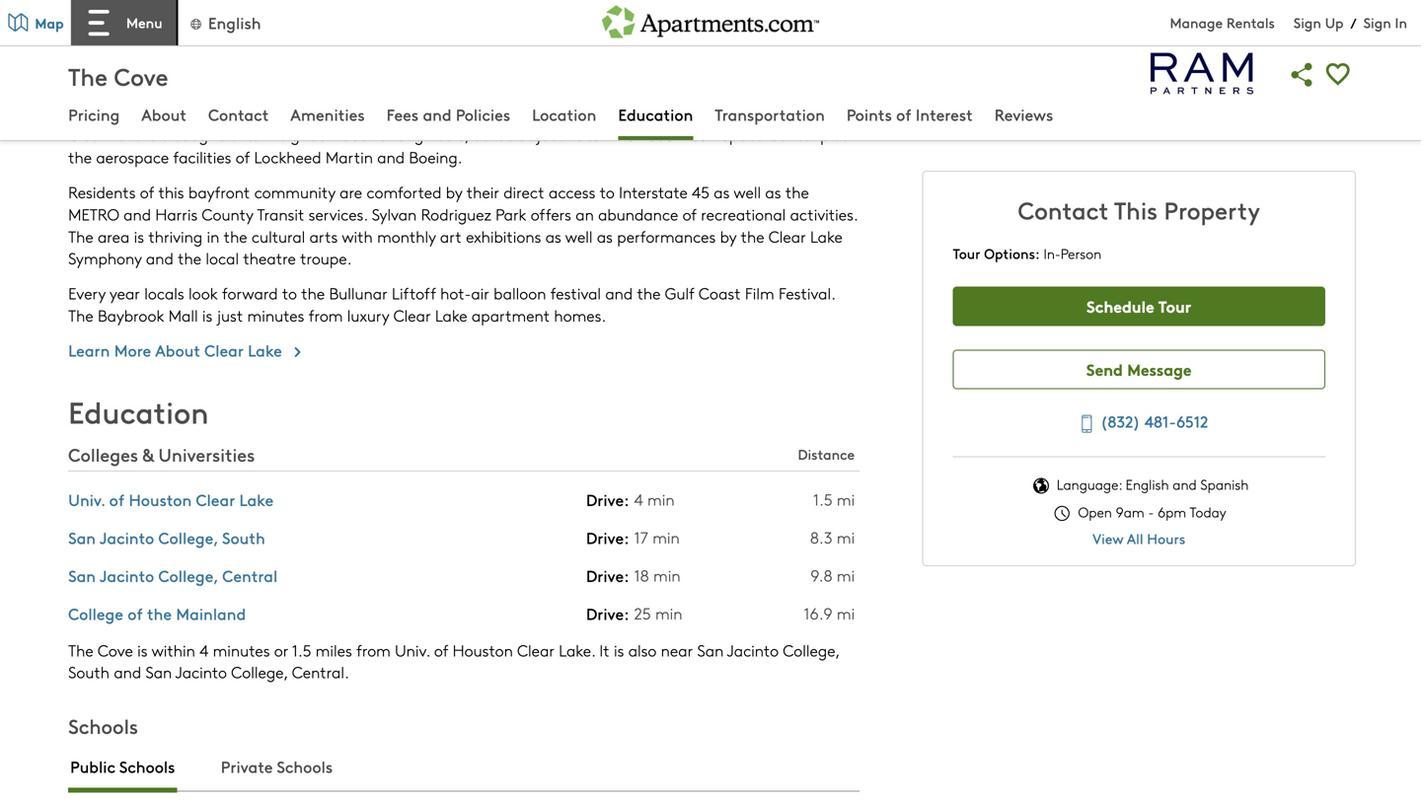 Task type: vqa. For each thing, say whether or not it's contained in the screenshot.


Task type: locate. For each thing, give the bounding box(es) containing it.
1 vertical spatial contact
[[1019, 194, 1109, 226]]

from inside the suburban community of clear lake is a short drive from galveston bay. known for its great seafood, you'll find numerous restaurants throughout the bay area of greater houston serving fresh seafood using a variety of cooking techniques.
[[459, 45, 493, 67]]

art
[[440, 225, 462, 247]]

1 horizontal spatial community
[[254, 181, 336, 203]]

1 vertical spatial univ.
[[395, 640, 430, 662]]

community up the restaurants
[[169, 45, 250, 67]]

view
[[1093, 529, 1124, 548]]

as left it's
[[473, 124, 489, 146]]

private schools
[[221, 756, 333, 778]]

schools right private
[[277, 756, 333, 778]]

0 vertical spatial from
[[459, 45, 493, 67]]

1 horizontal spatial univ.
[[395, 640, 430, 662]]

mi for san jacinto college, central
[[837, 565, 855, 587]]

houston inside the cove is within 4 minutes or 1.5 miles from univ. of houston clear lake. it is also near san jacinto college, south and san jacinto college, central.
[[453, 640, 513, 662]]

univ. down colleges
[[68, 489, 105, 511]]

the for the cove is within 4 minutes or 1.5 miles from univ. of houston clear lake. it is also near san jacinto college, south and san jacinto college, central.
[[68, 640, 93, 662]]

1 vertical spatial education
[[68, 391, 209, 432]]

the inside residents of this bayfront community are comforted by their direct access to interstate 45 as well as the metro and harris county transit services. sylvan rodriguez park offers an abundance of recreational activities. the area is thriving in the cultural arts with monthly art exhibitions as well as performances by the clear lake symphony and the local theatre troupe.
[[68, 225, 93, 247]]

schools
[[68, 713, 138, 740], [119, 756, 175, 778], [277, 756, 333, 778]]

clear inside the suburban community of clear lake is a short drive from galveston bay. known for its great seafood, you'll find numerous restaurants throughout the bay area of greater houston serving fresh seafood using a variety of cooking techniques.
[[273, 45, 310, 67]]

san
[[68, 527, 96, 549], [68, 565, 96, 587], [698, 640, 724, 662], [146, 662, 172, 683]]

is up aerospace
[[146, 124, 157, 146]]

min right 17
[[653, 527, 680, 549]]

univ. inside the cove is within 4 minutes or 1.5 miles from univ. of houston clear lake. it is also near san jacinto college, south and san jacinto college, central.
[[395, 640, 430, 662]]

from down bullunar
[[309, 305, 343, 326]]

2 horizontal spatial from
[[459, 45, 493, 67]]

from up greater
[[459, 45, 493, 67]]

lake up "throughout"
[[315, 45, 347, 67]]

symphony
[[68, 248, 142, 269]]

min inside drive: 4 min
[[648, 489, 675, 511]]

0 vertical spatial south
[[222, 527, 265, 549]]

english up the restaurants
[[208, 11, 261, 34]]

2 the from the top
[[68, 60, 108, 92]]

4 right within
[[200, 640, 209, 662]]

1 mi from the top
[[837, 489, 855, 511]]

0 horizontal spatial south
[[68, 662, 110, 683]]

and inside button
[[423, 103, 452, 125]]

1 vertical spatial 1.5
[[292, 640, 311, 662]]

the for the cove
[[68, 60, 108, 92]]

mi right 8.3 at the right bottom of the page
[[837, 527, 855, 549]]

private schools link
[[221, 756, 333, 778]]

menu
[[126, 13, 163, 32]]

the inside the suburban community of clear lake is a short drive from galveston bay. known for its great seafood, you'll find numerous restaurants throughout the bay area of greater houston serving fresh seafood using a variety of cooking techniques.
[[68, 45, 93, 67]]

public schools
[[70, 756, 175, 778]]

san jacinto college, central link
[[68, 565, 278, 587]]

minutes left or
[[213, 640, 270, 662]]

0 vertical spatial 4
[[635, 489, 644, 511]]

2 horizontal spatial houston
[[517, 67, 578, 89]]

1 vertical spatial tour
[[1159, 295, 1192, 317]]

clear up "throughout"
[[273, 45, 310, 67]]

1 horizontal spatial from
[[357, 640, 391, 662]]

cove inside the cove is within 4 minutes or 1.5 miles from univ. of houston clear lake. it is also near san jacinto college, south and san jacinto college, central.
[[98, 640, 133, 662]]

as down offers
[[546, 225, 562, 247]]

hours
[[1148, 529, 1186, 548]]

send
[[1087, 358, 1124, 381]]

location button
[[532, 103, 597, 129]]

central
[[222, 565, 278, 587]]

3 mi from the top
[[837, 565, 855, 587]]

using
[[737, 67, 774, 89]]

south up central
[[222, 527, 265, 549]]

schedule
[[1087, 295, 1155, 317]]

as right 45 at the left top of the page
[[714, 181, 730, 203]]

0 horizontal spatial 4
[[200, 640, 209, 662]]

0 horizontal spatial a
[[161, 124, 170, 146]]

as inside clear lake is a sought-after neighborhood for engineers, as it's adjacent to nasa's johnson space center plus the aerospace facilities of lockheed martin and boeing.
[[473, 124, 489, 146]]

san jacinto college, central
[[68, 565, 278, 587]]

1.5 up 8.3 at the right bottom of the page
[[814, 489, 833, 511]]

contact down the restaurants
[[208, 103, 269, 125]]

0 vertical spatial for
[[660, 45, 679, 67]]

4 mi from the top
[[837, 603, 855, 625]]

minutes inside the cove is within 4 minutes or 1.5 miles from univ. of houston clear lake. it is also near san jacinto college, south and san jacinto college, central.
[[213, 640, 270, 662]]

2 drive: from the top
[[586, 527, 630, 549]]

year
[[110, 283, 140, 304]]

lake down forward
[[248, 339, 282, 361]]

about down the "numerous"
[[141, 103, 187, 125]]

the down college on the bottom
[[68, 640, 93, 662]]

2 vertical spatial to
[[282, 283, 297, 304]]

min up 17
[[648, 489, 675, 511]]

1 horizontal spatial tour
[[1159, 295, 1192, 317]]

the down every
[[68, 305, 93, 326]]

the up within
[[147, 603, 172, 625]]

schedule tour button
[[953, 287, 1326, 326]]

houston up san jacinto college, south link
[[129, 489, 192, 511]]

houston
[[517, 67, 578, 89], [129, 489, 192, 511], [453, 640, 513, 662]]

galveston
[[497, 45, 568, 67]]

0 vertical spatial cove
[[114, 60, 168, 92]]

clear inside the every year locals look forward to the bullunar liftoff hot-air balloon festival and the gulf coast film festival. the baybrook mall is just minutes from luxury clear lake apartment homes.
[[394, 305, 431, 326]]

contact for contact button
[[208, 103, 269, 125]]

to right forward
[[282, 283, 297, 304]]

drive: 4 min
[[586, 489, 675, 511]]

tour left options:
[[953, 244, 981, 263]]

and left within
[[114, 662, 141, 683]]

map link
[[0, 0, 71, 45]]

college, up san jacinto college, central link
[[158, 527, 218, 549]]

is down look
[[202, 305, 213, 326]]

min right the "18" in the bottom of the page
[[654, 565, 681, 587]]

0 vertical spatial well
[[734, 181, 761, 203]]

0 vertical spatial univ.
[[68, 489, 105, 511]]

0 vertical spatial contact
[[208, 103, 269, 125]]

0 vertical spatial by
[[446, 181, 463, 203]]

adjacent
[[518, 124, 581, 146]]

sign
[[1294, 13, 1322, 32], [1364, 13, 1392, 32]]

local
[[206, 248, 239, 269]]

1 horizontal spatial by
[[720, 225, 737, 247]]

min right the 25
[[656, 603, 683, 625]]

lake down activities.
[[811, 225, 843, 247]]

college, down san jacinto college, south
[[158, 565, 218, 587]]

4
[[635, 489, 644, 511], [200, 640, 209, 662]]

sylvan
[[372, 203, 417, 225]]

reviews button
[[995, 103, 1054, 129]]

4 inside the cove is within 4 minutes or 1.5 miles from univ. of houston clear lake. it is also near san jacinto college, south and san jacinto college, central.
[[200, 640, 209, 662]]

from
[[459, 45, 493, 67], [309, 305, 343, 326], [357, 640, 391, 662]]

direct
[[504, 181, 545, 203]]

1 horizontal spatial contact
[[1019, 194, 1109, 226]]

1 vertical spatial south
[[68, 662, 110, 683]]

english
[[208, 11, 261, 34], [1126, 476, 1170, 494]]

0 vertical spatial about
[[141, 103, 187, 125]]

&
[[143, 442, 154, 467]]

jacinto down univ. of houston clear lake link
[[100, 527, 154, 549]]

5 the from the top
[[68, 640, 93, 662]]

sign in link
[[1364, 13, 1408, 32]]

schools up public
[[68, 713, 138, 740]]

for up martin
[[373, 124, 393, 146]]

a down the seafood,
[[779, 67, 788, 89]]

martin
[[326, 146, 373, 168]]

1 horizontal spatial a
[[366, 45, 375, 67]]

the down metro on the left top of the page
[[68, 225, 93, 247]]

drive: left the 25
[[586, 603, 630, 625]]

is left short
[[351, 45, 361, 67]]

college of the mainland link
[[68, 603, 246, 625]]

0 vertical spatial minutes
[[247, 305, 305, 326]]

every
[[68, 283, 106, 304]]

seafood
[[676, 67, 733, 89]]

numerous
[[100, 67, 171, 89]]

of inside button
[[897, 103, 912, 125]]

of
[[254, 45, 269, 67], [441, 67, 455, 89], [844, 67, 858, 89], [897, 103, 912, 125], [236, 146, 250, 168], [140, 181, 154, 203], [683, 203, 697, 225], [109, 489, 125, 511], [128, 603, 143, 625], [434, 640, 449, 662]]

3 the from the top
[[68, 225, 93, 247]]

contact up in-
[[1019, 194, 1109, 226]]

bullunar
[[329, 283, 388, 304]]

univ. right miles
[[395, 640, 430, 662]]

the up pricing
[[68, 60, 108, 92]]

for left its
[[660, 45, 679, 67]]

mi up 8.3 mi
[[837, 489, 855, 511]]

lake inside clear lake is a sought-after neighborhood for engineers, as it's adjacent to nasa's johnson space center plus the aerospace facilities of lockheed martin and boeing.
[[110, 124, 142, 146]]

film
[[745, 283, 775, 304]]

are
[[340, 181, 362, 203]]

education down fresh
[[618, 103, 694, 125]]

clear down cooking
[[68, 124, 106, 146]]

drive: left the "18" in the bottom of the page
[[586, 565, 630, 587]]

min inside drive: 25 min
[[656, 603, 683, 625]]

share listing image
[[1285, 57, 1321, 93]]

1 vertical spatial from
[[309, 305, 343, 326]]

0 horizontal spatial contact
[[208, 103, 269, 125]]

2 vertical spatial from
[[357, 640, 391, 662]]

(832) 481-6512
[[1101, 410, 1209, 432]]

0 vertical spatial english
[[208, 11, 261, 34]]

community up transit on the top
[[254, 181, 336, 203]]

1 sign from the left
[[1294, 13, 1322, 32]]

the down recreational
[[741, 225, 765, 247]]

18
[[635, 565, 649, 587]]

the left the bay
[[345, 67, 369, 89]]

variety
[[792, 67, 840, 89]]

well
[[734, 181, 761, 203], [566, 225, 593, 247]]

1 drive: from the top
[[586, 489, 630, 511]]

open
[[1079, 503, 1113, 522]]

about
[[141, 103, 187, 125], [155, 339, 200, 361]]

1 vertical spatial community
[[254, 181, 336, 203]]

manage rentals link
[[1171, 13, 1294, 32]]

look
[[189, 283, 218, 304]]

liftoff
[[392, 283, 436, 304]]

2 horizontal spatial a
[[779, 67, 788, 89]]

the inside the suburban community of clear lake is a short drive from galveston bay. known for its great seafood, you'll find numerous restaurants throughout the bay area of greater houston serving fresh seafood using a variety of cooking techniques.
[[345, 67, 369, 89]]

clear inside residents of this bayfront community are comforted by their direct access to interstate 45 as well as the metro and harris county transit services. sylvan rodriguez park offers an abundance of recreational activities. the area is thriving in the cultural arts with monthly art exhibitions as well as performances by the clear lake symphony and the local theatre troupe.
[[769, 225, 806, 247]]

1 vertical spatial to
[[600, 181, 615, 203]]

1 horizontal spatial education
[[618, 103, 694, 125]]

pricing
[[68, 103, 120, 125]]

today
[[1190, 503, 1227, 522]]

to inside residents of this bayfront community are comforted by their direct access to interstate 45 as well as the metro and harris county transit services. sylvan rodriguez park offers an abundance of recreational activities. the area is thriving in the cultural arts with monthly art exhibitions as well as performances by the clear lake symphony and the local theatre troupe.
[[600, 181, 615, 203]]

community inside the suburban community of clear lake is a short drive from galveston bay. known for its great seafood, you'll find numerous restaurants throughout the bay area of greater houston serving fresh seafood using a variety of cooking techniques.
[[169, 45, 250, 67]]

houston left lake.
[[453, 640, 513, 662]]

lake up aerospace
[[110, 124, 142, 146]]

minutes down forward
[[247, 305, 305, 326]]

bay.
[[573, 45, 602, 67]]

college of the mainland
[[68, 603, 246, 625]]

cove
[[114, 60, 168, 92], [98, 640, 133, 662]]

0 vertical spatial houston
[[517, 67, 578, 89]]

and up 'comforted'
[[377, 146, 405, 168]]

0 horizontal spatial sign
[[1294, 13, 1322, 32]]

tour
[[953, 244, 981, 263], [1159, 295, 1192, 317]]

sign left up
[[1294, 13, 1322, 32]]

4 up 17
[[635, 489, 644, 511]]

0 horizontal spatial for
[[373, 124, 393, 146]]

univ. of houston clear lake
[[68, 489, 274, 511]]

a inside clear lake is a sought-after neighborhood for engineers, as it's adjacent to nasa's johnson space center plus the aerospace facilities of lockheed martin and boeing.
[[161, 124, 170, 146]]

community
[[169, 45, 250, 67], [254, 181, 336, 203]]

1 vertical spatial cove
[[98, 640, 133, 662]]

1 horizontal spatial for
[[660, 45, 679, 67]]

1 horizontal spatial well
[[734, 181, 761, 203]]

1 horizontal spatial houston
[[453, 640, 513, 662]]

lake down hot-
[[435, 305, 468, 326]]

abundance
[[598, 203, 679, 225]]

0 horizontal spatial tour
[[953, 244, 981, 263]]

1.5 right or
[[292, 640, 311, 662]]

of inside the cove is within 4 minutes or 1.5 miles from univ. of houston clear lake. it is also near san jacinto college, south and san jacinto college, central.
[[434, 640, 449, 662]]

mi right 9.8
[[837, 565, 855, 587]]

0 horizontal spatial community
[[169, 45, 250, 67]]

exhibitions
[[466, 225, 541, 247]]

to inside the every year locals look forward to the bullunar liftoff hot-air balloon festival and the gulf coast film festival. the baybrook mall is just minutes from luxury clear lake apartment homes.
[[282, 283, 297, 304]]

houston down galveston
[[517, 67, 578, 89]]

pricing button
[[68, 103, 120, 129]]

by up rodriguez
[[446, 181, 463, 203]]

contact for contact this property
[[1019, 194, 1109, 226]]

neighborhood
[[270, 124, 369, 146]]

person
[[1061, 244, 1102, 263]]

more
[[114, 339, 151, 361]]

2 mi from the top
[[837, 527, 855, 549]]

4 inside drive: 4 min
[[635, 489, 644, 511]]

college,
[[158, 527, 218, 549], [158, 565, 218, 587], [783, 640, 840, 662], [231, 662, 288, 683]]

reviews
[[995, 103, 1054, 125]]

and right festival
[[606, 283, 633, 304]]

about down the mall
[[155, 339, 200, 361]]

language:
[[1057, 476, 1123, 494]]

by down recreational
[[720, 225, 737, 247]]

sign left in
[[1364, 13, 1392, 32]]

the up find
[[68, 45, 93, 67]]

0 vertical spatial community
[[169, 45, 250, 67]]

education up the &
[[68, 391, 209, 432]]

well down an
[[566, 225, 593, 247]]

clear down activities.
[[769, 225, 806, 247]]

0 horizontal spatial well
[[566, 225, 593, 247]]

the down thriving
[[178, 248, 201, 269]]

1 vertical spatial minutes
[[213, 640, 270, 662]]

1 vertical spatial by
[[720, 225, 737, 247]]

and right fees
[[423, 103, 452, 125]]

drive: left 17
[[586, 527, 630, 549]]

0 vertical spatial to
[[586, 124, 601, 146]]

is right area
[[134, 225, 144, 247]]

0 horizontal spatial univ.
[[68, 489, 105, 511]]

1 vertical spatial houston
[[129, 489, 192, 511]]

clear left lake.
[[518, 640, 555, 662]]

fees and policies button
[[387, 103, 511, 129]]

park
[[496, 203, 527, 225]]

and inside the every year locals look forward to the bullunar liftoff hot-air balloon festival and the gulf coast film festival. the baybrook mall is just minutes from luxury clear lake apartment homes.
[[606, 283, 633, 304]]

drive:
[[586, 489, 630, 511], [586, 527, 630, 549], [586, 565, 630, 587], [586, 603, 630, 625]]

education button
[[618, 103, 694, 129]]

min inside drive: 18 min
[[654, 565, 681, 587]]

16.9 mi
[[804, 603, 855, 625]]

1 vertical spatial about
[[155, 339, 200, 361]]

english link
[[188, 11, 261, 34]]

the up residents
[[68, 146, 92, 168]]

to left nasa's
[[586, 124, 601, 146]]

clear down liftoff
[[394, 305, 431, 326]]

1 horizontal spatial sign
[[1364, 13, 1392, 32]]

1 vertical spatial 4
[[200, 640, 209, 662]]

from right miles
[[357, 640, 391, 662]]

jacinto
[[100, 527, 154, 549], [100, 565, 154, 587], [728, 640, 779, 662], [176, 662, 227, 683]]

2 vertical spatial houston
[[453, 640, 513, 662]]

1 the from the top
[[68, 45, 93, 67]]

0 horizontal spatial 1.5
[[292, 640, 311, 662]]

is inside the every year locals look forward to the bullunar liftoff hot-air balloon festival and the gulf coast film festival. the baybrook mall is just minutes from luxury clear lake apartment homes.
[[202, 305, 213, 326]]

min inside drive: 17 min
[[653, 527, 680, 549]]

is left within
[[137, 640, 148, 662]]

4 the from the top
[[68, 305, 93, 326]]

college, left central.
[[231, 662, 288, 683]]

residents
[[68, 181, 136, 203]]

cove down college on the bottom
[[98, 640, 133, 662]]

locals
[[144, 283, 184, 304]]

1 horizontal spatial south
[[222, 527, 265, 549]]

3 drive: from the top
[[586, 565, 630, 587]]

schools right public
[[119, 756, 175, 778]]

25
[[635, 603, 651, 625]]

drive: for san jacinto college, central
[[586, 565, 630, 587]]

1 vertical spatial for
[[373, 124, 393, 146]]

1 horizontal spatial 4
[[635, 489, 644, 511]]

south down college on the bottom
[[68, 662, 110, 683]]

the inside the cove is within 4 minutes or 1.5 miles from univ. of houston clear lake. it is also near san jacinto college, south and san jacinto college, central.
[[68, 640, 93, 662]]

a down techniques.
[[161, 124, 170, 146]]

1 horizontal spatial 1.5
[[814, 489, 833, 511]]

1 vertical spatial english
[[1126, 476, 1170, 494]]

for inside the suburban community of clear lake is a short drive from galveston bay. known for its great seafood, you'll find numerous restaurants throughout the bay area of greater houston serving fresh seafood using a variety of cooking techniques.
[[660, 45, 679, 67]]

about button
[[141, 103, 187, 129]]

0 horizontal spatial from
[[309, 305, 343, 326]]

the right in
[[224, 225, 247, 247]]

from inside the every year locals look forward to the bullunar liftoff hot-air balloon festival and the gulf coast film festival. the baybrook mall is just minutes from luxury clear lake apartment homes.
[[309, 305, 343, 326]]

cove up about button
[[114, 60, 168, 92]]

-
[[1149, 503, 1155, 522]]

4 drive: from the top
[[586, 603, 630, 625]]



Task type: describe. For each thing, give the bounding box(es) containing it.
message
[[1128, 358, 1192, 381]]

lake inside residents of this bayfront community are comforted by their direct access to interstate 45 as well as the metro and harris county transit services. sylvan rodriguez park offers an abundance of recreational activities. the area is thriving in the cultural arts with monthly art exhibitions as well as performances by the clear lake symphony and the local theatre troupe.
[[811, 225, 843, 247]]

fees
[[387, 103, 419, 125]]

the inside clear lake is a sought-after neighborhood for engineers, as it's adjacent to nasa's johnson space center plus the aerospace facilities of lockheed martin and boeing.
[[68, 146, 92, 168]]

within
[[152, 640, 195, 662]]

to inside clear lake is a sought-after neighborhood for engineers, as it's adjacent to nasa's johnson space center plus the aerospace facilities of lockheed martin and boeing.
[[586, 124, 601, 146]]

mi for college of the mainland
[[837, 603, 855, 625]]

points of interest
[[847, 103, 973, 125]]

coast
[[699, 283, 741, 304]]

points
[[847, 103, 892, 125]]

cooking
[[68, 89, 124, 111]]

theatre
[[243, 248, 296, 269]]

jacinto down mainland
[[176, 662, 227, 683]]

min for san jacinto college, central
[[654, 565, 681, 587]]

drive: for college of the mainland
[[586, 603, 630, 625]]

jacinto up college of the mainland
[[100, 565, 154, 587]]

mi for univ. of houston clear lake
[[837, 489, 855, 511]]

it's
[[494, 124, 514, 146]]

drive: for univ. of houston clear lake
[[586, 489, 630, 511]]

performances
[[617, 225, 716, 247]]

boeing.
[[409, 146, 463, 168]]

hot-
[[441, 283, 471, 304]]

learn
[[68, 339, 110, 361]]

san jacinto college, south
[[68, 527, 265, 549]]

schools for private
[[277, 756, 333, 778]]

plus
[[821, 124, 849, 146]]

residents of this bayfront community are comforted by their direct access to interstate 45 as well as the metro and harris county transit services. sylvan rodriguez park offers an abundance of recreational activities. the area is thriving in the cultural arts with monthly art exhibitions as well as performances by the clear lake symphony and the local theatre troupe.
[[68, 181, 858, 269]]

map
[[35, 13, 64, 33]]

the down "troupe." at the top of the page
[[301, 283, 325, 304]]

nasa's
[[605, 124, 655, 146]]

access
[[549, 181, 596, 203]]

2 sign from the left
[[1364, 13, 1392, 32]]

techniques.
[[128, 89, 210, 111]]

drive
[[420, 45, 455, 67]]

lake down universities
[[239, 489, 274, 511]]

options:
[[985, 244, 1040, 263]]

the for the suburban community of clear lake is a short drive from galveston bay. known for its great seafood, you'll find numerous restaurants throughout the bay area of greater houston serving fresh seafood using a variety of cooking techniques.
[[68, 45, 93, 67]]

0 vertical spatial tour
[[953, 244, 981, 263]]

houston inside the suburban community of clear lake is a short drive from galveston bay. known for its great seafood, you'll find numerous restaurants throughout the bay area of greater houston serving fresh seafood using a variety of cooking techniques.
[[517, 67, 578, 89]]

0 vertical spatial education
[[618, 103, 694, 125]]

sought-
[[174, 124, 230, 146]]

space
[[721, 124, 764, 146]]

miles
[[316, 640, 352, 662]]

tour inside button
[[1159, 295, 1192, 317]]

lake inside the every year locals look forward to the bullunar liftoff hot-air balloon festival and the gulf coast film festival. the baybrook mall is just minutes from luxury clear lake apartment homes.
[[435, 305, 468, 326]]

and inside clear lake is a sought-after neighborhood for engineers, as it's adjacent to nasa's johnson space center plus the aerospace facilities of lockheed martin and boeing.
[[377, 146, 405, 168]]

mi for san jacinto college, south
[[837, 527, 855, 549]]

min for univ. of houston clear lake
[[648, 489, 675, 511]]

policies
[[456, 103, 511, 125]]

of inside clear lake is a sought-after neighborhood for engineers, as it's adjacent to nasa's johnson space center plus the aerospace facilities of lockheed martin and boeing.
[[236, 146, 250, 168]]

in
[[207, 225, 220, 247]]

thriving
[[148, 225, 203, 247]]

engineers,
[[397, 124, 469, 146]]

it
[[600, 640, 610, 662]]

as down the abundance
[[597, 225, 613, 247]]

clear inside clear lake is a sought-after neighborhood for engineers, as it's adjacent to nasa's johnson space center plus the aerospace facilities of lockheed martin and boeing.
[[68, 124, 106, 146]]

from inside the cove is within 4 minutes or 1.5 miles from univ. of houston clear lake. it is also near san jacinto college, south and san jacinto college, central.
[[357, 640, 391, 662]]

distance
[[798, 445, 855, 464]]

all
[[1128, 529, 1144, 548]]

apartments.com logo image
[[602, 0, 820, 38]]

mall
[[169, 305, 198, 326]]

send message
[[1087, 358, 1192, 381]]

view all hours
[[1093, 529, 1186, 548]]

45
[[692, 181, 710, 203]]

gulf
[[665, 283, 695, 304]]

college, down '16.9'
[[783, 640, 840, 662]]

min for college of the mainland
[[656, 603, 683, 625]]

drive: 17 min
[[586, 527, 680, 549]]

is inside residents of this bayfront community are comforted by their direct access to interstate 45 as well as the metro and harris county transit services. sylvan rodriguez park offers an abundance of recreational activities. the area is thriving in the cultural arts with monthly art exhibitions as well as performances by the clear lake symphony and the local theatre troupe.
[[134, 225, 144, 247]]

transportation button
[[715, 103, 825, 129]]

the cove
[[68, 60, 168, 92]]

great
[[705, 45, 743, 67]]

the left gulf
[[637, 283, 661, 304]]

its
[[684, 45, 700, 67]]

clear down just
[[205, 339, 244, 361]]

1 vertical spatial well
[[566, 225, 593, 247]]

bay
[[373, 67, 399, 89]]

rodriguez
[[421, 203, 492, 225]]

in
[[1396, 13, 1408, 32]]

this
[[158, 181, 184, 203]]

arts
[[310, 225, 338, 247]]

aerospace
[[96, 146, 169, 168]]

the inside the every year locals look forward to the bullunar liftoff hot-air balloon festival and the gulf coast film festival. the baybrook mall is just minutes from luxury clear lake apartment homes.
[[68, 305, 93, 326]]

near
[[661, 640, 693, 662]]

troupe.
[[300, 248, 352, 269]]

just
[[217, 305, 243, 326]]

schools for public
[[119, 756, 175, 778]]

drive: for san jacinto college, south
[[586, 527, 630, 549]]

is inside the suburban community of clear lake is a short drive from galveston bay. known for its great seafood, you'll find numerous restaurants throughout the bay area of greater houston serving fresh seafood using a variety of cooking techniques.
[[351, 45, 361, 67]]

homes.
[[554, 305, 606, 326]]

balloon
[[494, 283, 547, 304]]

or
[[274, 640, 289, 662]]

is right it
[[614, 640, 624, 662]]

lake.
[[559, 640, 596, 662]]

also
[[629, 640, 657, 662]]

contact this property
[[1019, 194, 1261, 226]]

is inside clear lake is a sought-after neighborhood for engineers, as it's adjacent to nasa's johnson space center plus the aerospace facilities of lockheed martin and boeing.
[[146, 124, 157, 146]]

0 horizontal spatial by
[[446, 181, 463, 203]]

lake inside the suburban community of clear lake is a short drive from galveston bay. known for its great seafood, you'll find numerous restaurants throughout the bay area of greater houston serving fresh seafood using a variety of cooking techniques.
[[315, 45, 347, 67]]

and up area
[[124, 203, 151, 225]]

their
[[467, 181, 500, 203]]

0 vertical spatial 1.5
[[814, 489, 833, 511]]

1 horizontal spatial english
[[1126, 476, 1170, 494]]

0 horizontal spatial houston
[[129, 489, 192, 511]]

festival
[[551, 283, 601, 304]]

16.9
[[804, 603, 833, 625]]

and inside the cove is within 4 minutes or 1.5 miles from univ. of houston clear lake. it is also near san jacinto college, south and san jacinto college, central.
[[114, 662, 141, 683]]

activities.
[[791, 203, 858, 225]]

cove for the cove
[[114, 60, 168, 92]]

1.5 inside the cove is within 4 minutes or 1.5 miles from univ. of houston clear lake. it is also near san jacinto college, south and san jacinto college, central.
[[292, 640, 311, 662]]

throughout
[[260, 67, 341, 89]]

fees and policies
[[387, 103, 511, 125]]

serving
[[582, 67, 632, 89]]

and up 6pm
[[1173, 476, 1197, 494]]

clear inside the cove is within 4 minutes or 1.5 miles from univ. of houston clear lake. it is also near san jacinto college, south and san jacinto college, central.
[[518, 640, 555, 662]]

san jacinto college, south link
[[68, 527, 265, 549]]

community inside residents of this bayfront community are comforted by their direct access to interstate 45 as well as the metro and harris county transit services. sylvan rodriguez park offers an abundance of recreational activities. the area is thriving in the cultural arts with monthly art exhibitions as well as performances by the clear lake symphony and the local theatre troupe.
[[254, 181, 336, 203]]

clear down universities
[[196, 489, 235, 511]]

lockheed
[[254, 146, 322, 168]]

south inside the cove is within 4 minutes or 1.5 miles from univ. of houston clear lake. it is also near san jacinto college, south and san jacinto college, central.
[[68, 662, 110, 683]]

open 9am - 6pm today
[[1075, 503, 1227, 522]]

drive: 18 min
[[586, 565, 681, 587]]

minutes inside the every year locals look forward to the bullunar liftoff hot-air balloon festival and the gulf coast film festival. the baybrook mall is just minutes from luxury clear lake apartment homes.
[[247, 305, 305, 326]]

0 horizontal spatial education
[[68, 391, 209, 432]]

univ. of houston clear lake link
[[68, 489, 274, 511]]

central.
[[292, 662, 349, 683]]

6pm
[[1158, 503, 1187, 522]]

and down thriving
[[146, 248, 174, 269]]

8.3 mi
[[811, 527, 855, 549]]

0 horizontal spatial english
[[208, 11, 261, 34]]

cove for the cove is within 4 minutes or 1.5 miles from univ. of houston clear lake. it is also near san jacinto college, south and san jacinto college, central.
[[98, 640, 133, 662]]

menu button
[[71, 0, 178, 45]]

in-
[[1044, 244, 1061, 263]]

property management company logo image
[[1148, 51, 1258, 96]]

9.8 mi
[[811, 565, 855, 587]]

for inside clear lake is a sought-after neighborhood for engineers, as it's adjacent to nasa's johnson space center plus the aerospace facilities of lockheed martin and boeing.
[[373, 124, 393, 146]]

6512
[[1177, 410, 1209, 432]]

universities
[[159, 442, 255, 467]]

known
[[607, 45, 655, 67]]

jacinto right near
[[728, 640, 779, 662]]

/
[[1351, 13, 1357, 32]]

after
[[230, 124, 265, 146]]

min for san jacinto college, south
[[653, 527, 680, 549]]

interstate
[[619, 181, 688, 203]]

17
[[635, 527, 649, 549]]

9am
[[1116, 503, 1145, 522]]

you'll
[[812, 45, 849, 67]]

as up recreational
[[766, 181, 782, 203]]

the up activities.
[[786, 181, 809, 203]]



